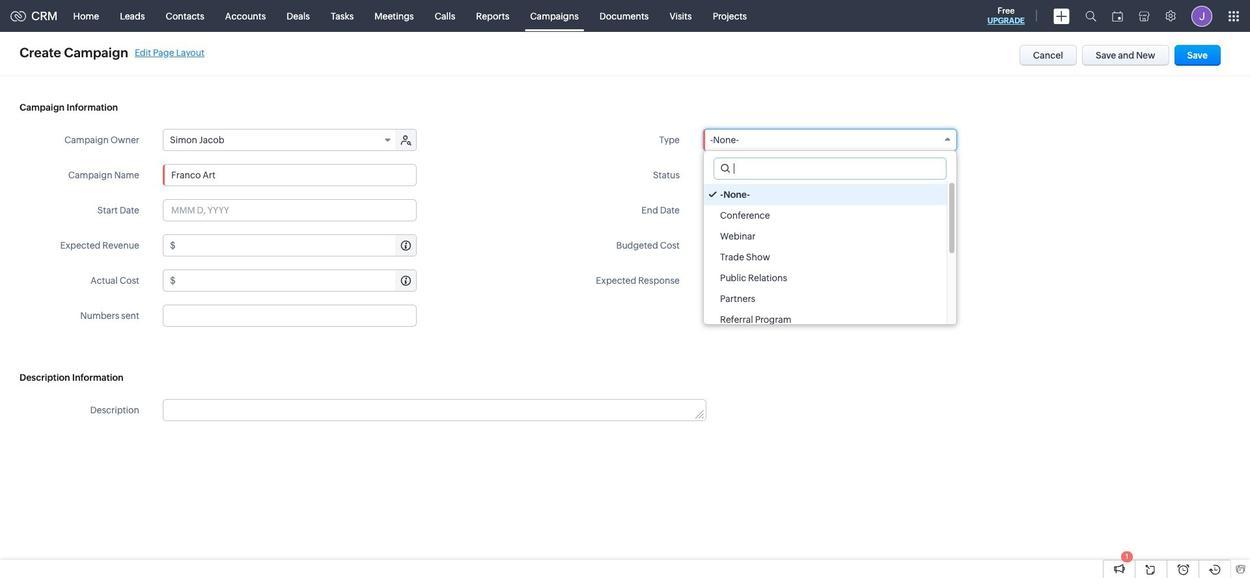 Task type: locate. For each thing, give the bounding box(es) containing it.
list box
[[704, 181, 957, 330]]

1 horizontal spatial mmm d, yyyy text field
[[703, 199, 957, 221]]

None field
[[703, 129, 957, 151], [163, 130, 397, 150], [703, 129, 957, 151], [163, 130, 397, 150]]

logo image
[[10, 11, 26, 21]]

7 option from the top
[[704, 309, 947, 330]]

create menu image
[[1054, 8, 1070, 24]]

None text field
[[163, 164, 417, 186], [178, 235, 416, 256], [178, 270, 416, 291], [163, 305, 417, 327], [163, 164, 417, 186], [178, 235, 416, 256], [178, 270, 416, 291], [163, 305, 417, 327]]

option
[[704, 184, 947, 205], [704, 205, 947, 226], [704, 226, 947, 247], [704, 247, 947, 268], [704, 268, 947, 288], [704, 288, 947, 309], [704, 309, 947, 330]]

1 mmm d, yyyy text field from the left
[[163, 199, 417, 221]]

2 mmm d, yyyy text field from the left
[[703, 199, 957, 221]]

None text field
[[714, 158, 946, 179], [718, 235, 957, 256], [703, 270, 957, 292], [163, 400, 706, 421], [714, 158, 946, 179], [718, 235, 957, 256], [703, 270, 957, 292], [163, 400, 706, 421]]

1 option from the top
[[704, 184, 947, 205]]

search image
[[1086, 10, 1097, 21]]

0 horizontal spatial mmm d, yyyy text field
[[163, 199, 417, 221]]

MMM D, YYYY text field
[[163, 199, 417, 221], [703, 199, 957, 221]]

calendar image
[[1112, 11, 1123, 21]]

profile image
[[1192, 6, 1213, 26]]



Task type: vqa. For each thing, say whether or not it's contained in the screenshot.
option
yes



Task type: describe. For each thing, give the bounding box(es) containing it.
3 option from the top
[[704, 226, 947, 247]]

search element
[[1078, 0, 1104, 32]]

create menu element
[[1046, 0, 1078, 32]]

4 option from the top
[[704, 247, 947, 268]]

profile element
[[1184, 0, 1220, 32]]

5 option from the top
[[704, 268, 947, 288]]

2 option from the top
[[704, 205, 947, 226]]

6 option from the top
[[704, 288, 947, 309]]



